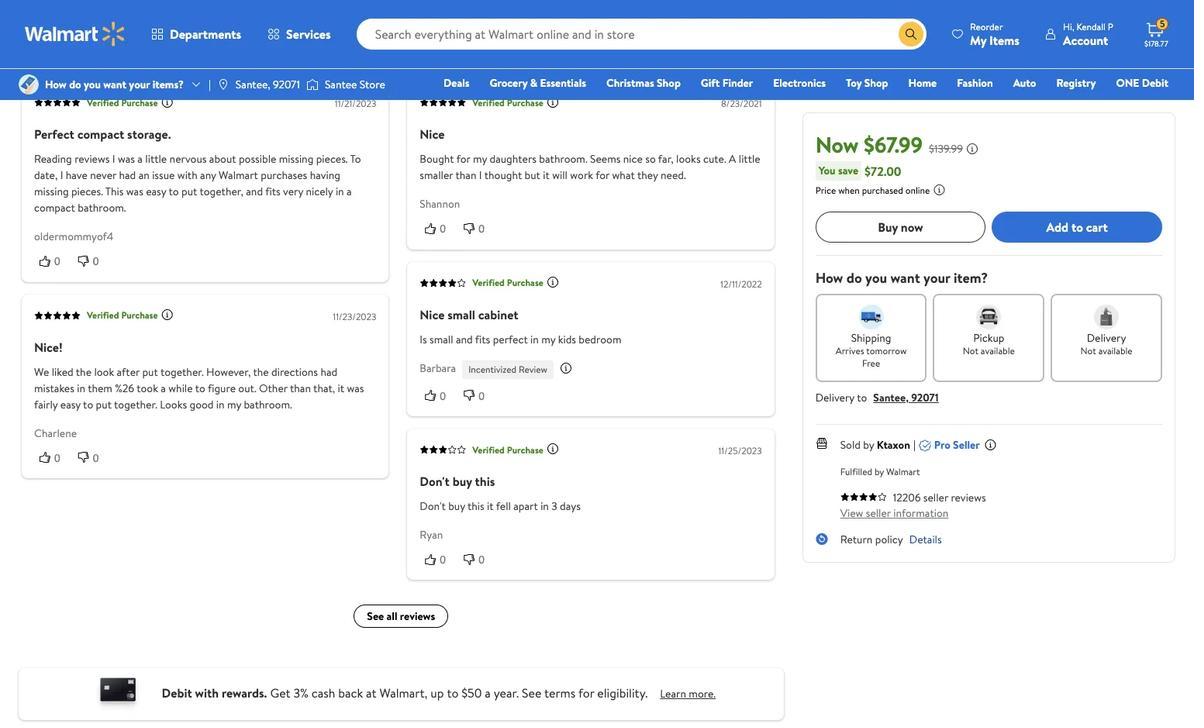 Task type: locate. For each thing, give the bounding box(es) containing it.
see left all
[[367, 609, 384, 625]]

debit up walmart+ at the top of the page
[[1142, 75, 1169, 91]]

shop for toy shop
[[865, 75, 888, 91]]

verified purchase down how do you want your items?
[[87, 96, 158, 109]]

delivery for not
[[1087, 330, 1127, 346]]

delivery down intent image for delivery
[[1087, 330, 1127, 346]]

1 horizontal spatial together.
[[160, 364, 204, 380]]

2 vertical spatial my
[[227, 397, 241, 412]]

size list item
[[96, 13, 159, 37]]

4 list item from the left
[[323, 13, 407, 37]]

1 vertical spatial 92071
[[911, 390, 939, 406]]

seller down 4.0784 stars out of 5, based on 12206 seller reviews element
[[866, 506, 891, 521]]

1 vertical spatial reviews
[[951, 490, 986, 506]]

for
[[457, 151, 471, 167], [596, 168, 610, 183], [579, 685, 594, 702]]

return policy details
[[840, 532, 942, 548]]

free
[[862, 357, 880, 370]]

list item containing fit
[[257, 13, 317, 37]]

do up intent image for shipping
[[847, 268, 862, 288]]

work
[[570, 168, 593, 183]]

92071 down services dropdown button
[[273, 77, 300, 92]]

0 horizontal spatial fits
[[265, 184, 280, 199]]

it left will
[[543, 168, 550, 183]]

not for pickup
[[963, 344, 979, 358]]

not down intent image for pickup
[[963, 344, 979, 358]]

3 list item from the left
[[257, 13, 317, 37]]

available inside pickup not available
[[981, 344, 1015, 358]]

3%
[[294, 685, 309, 702]]

reviews for see all reviews
[[400, 609, 435, 625]]

and down possible
[[246, 184, 263, 199]]

Walmart Site-Wide search field
[[356, 19, 927, 50]]

to down them on the bottom left of the page
[[83, 397, 93, 412]]

1 vertical spatial you
[[866, 268, 887, 288]]

good
[[190, 397, 214, 412]]

0 horizontal spatial compact
[[34, 200, 75, 216]]

verified purchase information image for cabinet
[[547, 276, 559, 289]]

in down figure
[[216, 397, 225, 412]]

0 horizontal spatial you
[[84, 77, 101, 92]]

0 horizontal spatial than
[[290, 381, 311, 396]]

verified up look
[[87, 309, 119, 322]]

pro seller info image
[[985, 439, 997, 451]]

reviews
[[75, 151, 110, 167], [951, 490, 986, 506], [400, 609, 435, 625]]

incentivized review
[[469, 363, 548, 376]]

price down you
[[816, 184, 836, 197]]

0 horizontal spatial walmart
[[219, 168, 258, 183]]

1 little from the left
[[145, 151, 167, 167]]

available down intent image for delivery
[[1099, 344, 1133, 358]]

1 vertical spatial it
[[338, 381, 344, 396]]

out.
[[238, 381, 256, 396]]

2 horizontal spatial my
[[542, 332, 556, 347]]

had inside reading reviews i was a little nervous about possible missing pieces. to date, i have never had an issue with any walmart purchases having missing pieces. this was easy to put together, and fits very nicely in a compact bathroom.
[[119, 168, 136, 183]]

available for pickup
[[981, 344, 1015, 358]]

incentivized review information image
[[560, 363, 572, 375]]

verified up the don't buy this
[[473, 443, 505, 456]]

learn more.
[[660, 686, 716, 702]]

in inside reading reviews i was a little nervous about possible missing pieces. to date, i have never had an issue with any walmart purchases having missing pieces. this was easy to put together, and fits very nicely in a compact bathroom.
[[336, 184, 344, 199]]

0 horizontal spatial reviews
[[75, 151, 110, 167]]

little up issue
[[145, 151, 167, 167]]

2 verified purchase information image from the top
[[547, 443, 559, 456]]

1 vertical spatial verified purchase information image
[[547, 443, 559, 456]]

1 the from the left
[[76, 364, 92, 380]]

this for don't buy this
[[475, 473, 495, 490]]

1 horizontal spatial had
[[321, 364, 338, 380]]

1 horizontal spatial fits
[[475, 332, 490, 347]]

for down the seems
[[596, 168, 610, 183]]

bought for my daughters bathroom. seems nice so far, looks cute. a little smaller than i thought but it will work for what they need.
[[420, 151, 761, 183]]

don't
[[420, 473, 450, 490], [420, 499, 446, 514]]

1 vertical spatial |
[[914, 437, 916, 453]]

shipping
[[851, 330, 892, 346]]

0 vertical spatial 92071
[[273, 77, 300, 92]]

1 horizontal spatial and
[[456, 332, 473, 347]]

1 vertical spatial together.
[[114, 397, 157, 412]]

0 vertical spatial see
[[419, 13, 439, 30]]

2 vertical spatial put
[[96, 397, 112, 412]]

0 vertical spatial how
[[45, 77, 67, 92]]

1 don't from the top
[[420, 473, 450, 490]]

0 horizontal spatial pieces.
[[71, 184, 103, 199]]

0 horizontal spatial missing
[[34, 184, 69, 199]]

santee, 92071 button
[[874, 390, 939, 406]]

we
[[34, 364, 49, 380]]

verified purchase information image up the kids
[[547, 276, 559, 289]]

buy for don't buy this
[[453, 473, 472, 490]]

to
[[169, 184, 179, 199], [1072, 219, 1083, 236], [195, 381, 205, 396], [857, 390, 867, 406], [83, 397, 93, 412], [447, 685, 459, 702]]

2 (24) from the left
[[286, 17, 305, 33]]

2 horizontal spatial see
[[522, 685, 542, 702]]

 image
[[306, 77, 319, 92]]

deals
[[444, 75, 470, 91]]

this
[[105, 184, 124, 199]]

1 horizontal spatial shop
[[865, 75, 888, 91]]

to inside button
[[1072, 219, 1083, 236]]

than down directions
[[290, 381, 311, 396]]

in left them on the bottom left of the page
[[77, 381, 85, 396]]

1 vertical spatial and
[[456, 332, 473, 347]]

small for nice
[[448, 306, 475, 323]]

cash
[[312, 685, 335, 702]]

looks
[[160, 397, 187, 412]]

intent image for delivery image
[[1094, 305, 1119, 330]]

small left cabinet
[[448, 306, 475, 323]]

verified down how do you want your items?
[[87, 96, 119, 109]]

0 vertical spatial compact
[[77, 126, 124, 143]]

had left an
[[119, 168, 136, 183]]

0 vertical spatial put
[[181, 184, 197, 199]]

not inside pickup not available
[[963, 344, 979, 358]]

details
[[910, 532, 942, 548]]

purchase for nice small cabinet
[[507, 276, 544, 289]]

92071
[[273, 77, 300, 92], [911, 390, 939, 406]]

online
[[906, 184, 930, 197]]

2 little from the left
[[739, 151, 761, 167]]

your left items?
[[129, 77, 150, 92]]

buy up 'don't buy this it fell apart in 3 days'
[[453, 473, 472, 490]]

santee, down free
[[874, 390, 909, 406]]

details button
[[910, 532, 942, 548]]

0 horizontal spatial easy
[[60, 397, 81, 412]]

5
[[1160, 17, 1165, 30]]

by right sold
[[863, 437, 874, 453]]

not inside delivery not available
[[1081, 344, 1097, 358]]

reviews inside reading reviews i was a little nervous about possible missing pieces. to date, i have never had an issue with any walmart purchases having missing pieces. this was easy to put together, and fits very nicely in a compact bathroom.
[[75, 151, 110, 167]]

the left look
[[76, 364, 92, 380]]

put up took
[[142, 364, 158, 380]]

1 horizontal spatial the
[[253, 364, 269, 380]]

 image up perfect
[[19, 74, 39, 95]]

0 horizontal spatial it
[[338, 381, 344, 396]]

2 available from the left
[[1099, 344, 1133, 358]]

0 vertical spatial debit
[[1142, 75, 1169, 91]]

1 horizontal spatial seller
[[924, 490, 949, 506]]

list item containing drawers
[[165, 13, 251, 37]]

auto link
[[1006, 74, 1043, 92]]

compact up never
[[77, 126, 124, 143]]

nice small cabinet
[[420, 306, 519, 323]]

bathroom.
[[539, 151, 588, 167], [78, 200, 126, 216], [244, 397, 292, 412]]

you for how do you want your items?
[[84, 77, 101, 92]]

see all reviews
[[367, 609, 435, 625]]

verified purchase information image
[[161, 96, 173, 108], [547, 276, 559, 289], [161, 309, 173, 321]]

1 horizontal spatial my
[[473, 151, 487, 167]]

have
[[66, 168, 88, 183]]

reviews right information
[[951, 490, 986, 506]]

purchase up cabinet
[[507, 276, 544, 289]]

list item containing storage
[[323, 13, 407, 37]]

2 horizontal spatial it
[[543, 168, 550, 183]]

pieces. up having
[[316, 151, 348, 167]]

to left cart at right top
[[1072, 219, 1083, 236]]

2 don't from the top
[[420, 499, 446, 514]]

very
[[283, 184, 303, 199]]

registry link
[[1050, 74, 1103, 92]]

want up perfect compact storage.
[[103, 77, 126, 92]]

was down an
[[126, 184, 143, 199]]

1 vertical spatial don't
[[420, 499, 446, 514]]

4.0784 stars out of 5, based on 12206 seller reviews element
[[840, 493, 887, 502]]

add to cart
[[1047, 219, 1108, 236]]

1 vertical spatial santee,
[[874, 390, 909, 406]]

do for how do you want your item?
[[847, 268, 862, 288]]

was down "storage."
[[118, 151, 135, 167]]

to inside reading reviews i was a little nervous about possible missing pieces. to date, i have never had an issue with any walmart purchases having missing pieces. this was easy to put together, and fits very nicely in a compact bathroom.
[[169, 184, 179, 199]]

1 vertical spatial nice
[[420, 306, 445, 323]]

purchase
[[121, 96, 158, 109], [507, 96, 544, 109], [507, 276, 544, 289], [121, 309, 158, 322], [507, 443, 544, 456]]

together. up "while"
[[160, 364, 204, 380]]

2 horizontal spatial bathroom.
[[539, 151, 588, 167]]

0 vertical spatial missing
[[279, 151, 314, 167]]

it left fell
[[487, 499, 494, 514]]

bathroom. inside "we liked the look after put together. however, the directions had mistakes in them %26 took a while to figure out. other than that, it was fairly easy to put together. looks good in my bathroom."
[[244, 397, 292, 412]]

1 horizontal spatial bathroom.
[[244, 397, 292, 412]]

together. down %26
[[114, 397, 157, 412]]

purchase for nice
[[507, 96, 544, 109]]

%26
[[115, 381, 134, 396]]

1 vertical spatial than
[[290, 381, 311, 396]]

bathroom. down 'this'
[[78, 200, 126, 216]]

purchase down how do you want your items?
[[121, 96, 158, 109]]

you up intent image for shipping
[[866, 268, 887, 288]]

1 vertical spatial was
[[126, 184, 143, 199]]

walmart up 12206
[[886, 465, 920, 479]]

toy shop
[[846, 75, 888, 91]]

and inside reading reviews i was a little nervous about possible missing pieces. to date, i have never had an issue with any walmart purchases having missing pieces. this was easy to put together, and fits very nicely in a compact bathroom.
[[246, 184, 263, 199]]

1 horizontal spatial not
[[1081, 344, 1097, 358]]

available down intent image for pickup
[[981, 344, 1015, 358]]

1 horizontal spatial santee,
[[874, 390, 909, 406]]

0 horizontal spatial bathroom.
[[78, 200, 126, 216]]

debit right one debit card image
[[162, 685, 192, 702]]

my
[[473, 151, 487, 167], [542, 332, 556, 347], [227, 397, 241, 412]]

verified purchase for don't buy this
[[473, 443, 544, 456]]

shop inside christmas shop link
[[657, 75, 681, 91]]

1 horizontal spatial reviews
[[400, 609, 435, 625]]

delivery down the arrives at the top
[[816, 390, 855, 406]]

thought
[[485, 168, 522, 183]]

0 horizontal spatial for
[[457, 151, 471, 167]]

buy down the don't buy this
[[448, 499, 465, 514]]

fashion
[[957, 75, 993, 91]]

2 list item from the left
[[165, 13, 251, 37]]

this left fell
[[468, 499, 485, 514]]

available inside delivery not available
[[1099, 344, 1133, 358]]

1 vertical spatial had
[[321, 364, 338, 380]]

than inside "we liked the look after put together. however, the directions had mistakes in them %26 took a while to figure out. other than that, it was fairly easy to put together. looks good in my bathroom."
[[290, 381, 311, 396]]

santee, 92071
[[236, 77, 300, 92]]

kendall
[[1077, 20, 1106, 33]]

1 vertical spatial want
[[891, 268, 920, 288]]

small right is
[[430, 332, 453, 347]]

storage.
[[127, 126, 171, 143]]

pieces. down have
[[71, 184, 103, 199]]

0 vertical spatial want
[[103, 77, 126, 92]]

need.
[[661, 168, 686, 183]]

a right $50
[[485, 685, 491, 702]]

ryan
[[420, 527, 443, 543]]

bathroom. inside reading reviews i was a little nervous about possible missing pieces. to date, i have never had an issue with any walmart purchases having missing pieces. this was easy to put together, and fits very nicely in a compact bathroom.
[[78, 200, 126, 216]]

how
[[45, 77, 67, 92], [816, 268, 843, 288]]

0 horizontal spatial i
[[60, 168, 63, 183]]

(24) for fit (24)
[[286, 17, 305, 33]]

verified for perfect compact storage.
[[87, 96, 119, 109]]

your left the item? at the top right of page
[[924, 268, 951, 288]]

verified down grocery
[[473, 96, 505, 109]]

easy down issue
[[146, 184, 166, 199]]

you
[[84, 77, 101, 92], [866, 268, 887, 288]]

available for delivery
[[1099, 344, 1133, 358]]

want for items?
[[103, 77, 126, 92]]

home
[[909, 75, 937, 91]]

shop right christmas
[[657, 75, 681, 91]]

when
[[839, 184, 860, 197]]

a inside "we liked the look after put together. however, the directions had mistakes in them %26 took a while to figure out. other than that, it was fairly easy to put together. looks good in my bathroom."
[[161, 381, 166, 396]]

0 horizontal spatial shop
[[657, 75, 681, 91]]

2 shop from the left
[[865, 75, 888, 91]]

1 horizontal spatial price
[[816, 184, 836, 197]]

little right a
[[739, 151, 761, 167]]

by for sold
[[863, 437, 874, 453]]

12/11/2022
[[721, 277, 762, 291]]

do down walmart image
[[69, 77, 81, 92]]

0 horizontal spatial price
[[31, 17, 55, 33]]

0 horizontal spatial little
[[145, 151, 167, 167]]

0 horizontal spatial want
[[103, 77, 126, 92]]

the
[[76, 364, 92, 380], [253, 364, 269, 380]]

(24) right drawers
[[219, 17, 239, 33]]

issue
[[152, 168, 175, 183]]

with down nervous on the left
[[177, 168, 198, 183]]

1 horizontal spatial walmart
[[886, 465, 920, 479]]

1 vertical spatial how
[[816, 268, 843, 288]]

0 horizontal spatial delivery
[[816, 390, 855, 406]]

i left thought at top
[[479, 168, 482, 183]]

verified purchase for nice!
[[87, 309, 158, 322]]

fairly
[[34, 397, 58, 412]]

1 horizontal spatial how
[[816, 268, 843, 288]]

want down buy now button
[[891, 268, 920, 288]]

0
[[440, 223, 446, 235], [479, 223, 485, 235], [54, 255, 60, 268], [93, 255, 99, 268], [440, 390, 446, 402], [479, 390, 485, 402], [54, 452, 60, 464], [93, 452, 99, 464], [440, 554, 446, 566], [479, 554, 485, 566]]

buy
[[453, 473, 472, 490], [448, 499, 465, 514]]

while
[[169, 381, 193, 396]]

 image
[[19, 74, 39, 95], [217, 78, 229, 91]]

for right terms
[[579, 685, 594, 702]]

was
[[118, 151, 135, 167], [126, 184, 143, 199], [347, 381, 364, 396]]

1 vertical spatial fits
[[475, 332, 490, 347]]

0 vertical spatial had
[[119, 168, 136, 183]]

a right took
[[161, 381, 166, 396]]

your
[[129, 77, 150, 92], [924, 268, 951, 288]]

up
[[431, 685, 444, 702]]

0 vertical spatial don't
[[420, 473, 450, 490]]

1 horizontal spatial for
[[579, 685, 594, 702]]

a
[[138, 151, 143, 167], [347, 184, 352, 199], [161, 381, 166, 396], [485, 685, 491, 702]]

it
[[543, 168, 550, 183], [338, 381, 344, 396], [487, 499, 494, 514]]

how up the arrives at the top
[[816, 268, 843, 288]]

1 vertical spatial do
[[847, 268, 862, 288]]

price inside see more list
[[31, 17, 55, 33]]

bathroom. down other
[[244, 397, 292, 412]]

1 horizontal spatial it
[[487, 499, 494, 514]]

bedroom
[[579, 332, 622, 347]]

1 list item from the left
[[19, 13, 90, 37]]

and down nice small cabinet
[[456, 332, 473, 347]]

do
[[69, 77, 81, 92], [847, 268, 862, 288]]

fashion link
[[950, 74, 1000, 92]]

don't for don't buy this
[[420, 473, 450, 490]]

having
[[310, 168, 340, 183]]

1 horizontal spatial debit
[[1142, 75, 1169, 91]]

put down them on the bottom left of the page
[[96, 397, 112, 412]]

don't for don't buy this it fell apart in 3 days
[[420, 499, 446, 514]]

2 the from the left
[[253, 364, 269, 380]]

verified purchase up after
[[87, 309, 158, 322]]

do for how do you want your items?
[[69, 77, 81, 92]]

list item
[[19, 13, 90, 37], [165, 13, 251, 37], [257, 13, 317, 37], [323, 13, 407, 37]]

0 horizontal spatial and
[[246, 184, 263, 199]]

0 horizontal spatial santee,
[[236, 77, 270, 92]]

fits left perfect
[[475, 332, 490, 347]]

1 nice from the top
[[420, 126, 445, 143]]

easy down mistakes
[[60, 397, 81, 412]]

1 verified purchase information image from the top
[[547, 96, 559, 108]]

price left (33)
[[31, 17, 55, 33]]

0 vertical spatial bathroom.
[[539, 151, 588, 167]]

verified purchase down grocery
[[473, 96, 544, 109]]

year.
[[494, 685, 519, 702]]

purchase up apart
[[507, 443, 544, 456]]

1 horizontal spatial easy
[[146, 184, 166, 199]]

i left have
[[60, 168, 63, 183]]

santee
[[325, 77, 357, 92]]

2 vertical spatial verified purchase information image
[[161, 309, 173, 321]]

0 vertical spatial walmart
[[219, 168, 258, 183]]

easy inside "we liked the look after put together. however, the directions had mistakes in them %26 took a while to figure out. other than that, it was fairly easy to put together. looks good in my bathroom."
[[60, 397, 81, 412]]

1 horizontal spatial (24)
[[286, 17, 305, 33]]

1 vertical spatial delivery
[[816, 390, 855, 406]]

2 not from the left
[[1081, 344, 1097, 358]]

you up perfect compact storage.
[[84, 77, 101, 92]]

see inside list
[[419, 13, 439, 30]]

1 horizontal spatial little
[[739, 151, 761, 167]]

santee, down "fit"
[[236, 77, 270, 92]]

1 available from the left
[[981, 344, 1015, 358]]

compact down date,
[[34, 200, 75, 216]]

reviews right all
[[400, 609, 435, 625]]

i up never
[[112, 151, 115, 167]]

in
[[336, 184, 344, 199], [531, 332, 539, 347], [77, 381, 85, 396], [216, 397, 225, 412], [541, 499, 549, 514]]

compact inside reading reviews i was a little nervous about possible missing pieces. to date, i have never had an issue with any walmart purchases having missing pieces. this was easy to put together, and fits very nicely in a compact bathroom.
[[34, 200, 75, 216]]

0 horizontal spatial put
[[96, 397, 112, 412]]

0 horizontal spatial 92071
[[273, 77, 300, 92]]

verified up cabinet
[[473, 276, 505, 289]]

0 vertical spatial reviews
[[75, 151, 110, 167]]

than inside the bought for my daughters bathroom. seems nice so far, looks cute. a little smaller than i thought but it will work for what they need.
[[456, 168, 477, 183]]

0 vertical spatial with
[[177, 168, 198, 183]]

reviews up never
[[75, 151, 110, 167]]

verified for don't buy this
[[473, 443, 505, 456]]

2 vertical spatial it
[[487, 499, 494, 514]]

1 vertical spatial verified purchase information image
[[547, 276, 559, 289]]

had up the that,
[[321, 364, 338, 380]]

2 nice from the top
[[420, 306, 445, 323]]

directions
[[271, 364, 318, 380]]

0 vertical spatial buy
[[453, 473, 472, 490]]

0 horizontal spatial do
[[69, 77, 81, 92]]

pro seller
[[934, 437, 980, 453]]

1 shop from the left
[[657, 75, 681, 91]]

2 vertical spatial reviews
[[400, 609, 435, 625]]

was right the that,
[[347, 381, 364, 396]]

 image left santee, 92071 on the top left
[[217, 78, 229, 91]]

1 (24) from the left
[[219, 17, 239, 33]]

my down figure
[[227, 397, 241, 412]]

2 horizontal spatial i
[[479, 168, 482, 183]]

bathroom. up will
[[539, 151, 588, 167]]

delivery for to
[[816, 390, 855, 406]]

and
[[246, 184, 263, 199], [456, 332, 473, 347]]

| right ktaxon
[[914, 437, 916, 453]]

missing up purchases at the left
[[279, 151, 314, 167]]

delivery inside delivery not available
[[1087, 330, 1127, 346]]

registry
[[1057, 75, 1096, 91]]

list item containing price
[[19, 13, 90, 37]]

my up thought at top
[[473, 151, 487, 167]]

purchase for don't buy this
[[507, 443, 544, 456]]

fit (24)
[[270, 17, 305, 33]]

my left the kids
[[542, 332, 556, 347]]

never
[[90, 168, 116, 183]]

reading reviews i was a little nervous about possible missing pieces. to date, i have never had an issue with any walmart purchases having missing pieces. this was easy to put together, and fits very nicely in a compact bathroom.
[[34, 151, 361, 216]]

1 vertical spatial missing
[[34, 184, 69, 199]]

purchase for perfect compact storage.
[[121, 96, 158, 109]]

debit with rewards. get 3% cash back at walmart, up to $50 a year. see terms for eligibility.
[[162, 685, 648, 702]]

1 vertical spatial bathroom.
[[78, 200, 126, 216]]

1 vertical spatial walmart
[[886, 465, 920, 479]]

verified purchase information image for nice
[[547, 96, 559, 108]]

1 vertical spatial compact
[[34, 200, 75, 216]]

verified purchase information image
[[547, 96, 559, 108], [547, 443, 559, 456]]

nice for nice
[[420, 126, 445, 143]]

2 vertical spatial bathroom.
[[244, 397, 292, 412]]

get
[[270, 685, 291, 702]]

1 not from the left
[[963, 344, 979, 358]]

purchase down the '&'
[[507, 96, 544, 109]]

my inside "we liked the look after put together. however, the directions had mistakes in them %26 took a while to figure out. other than that, it was fairly easy to put together. looks good in my bathroom."
[[227, 397, 241, 412]]

shop inside toy shop 'link'
[[865, 75, 888, 91]]

0 horizontal spatial seller
[[866, 506, 891, 521]]

verified purchase up cabinet
[[473, 276, 544, 289]]

price
[[31, 17, 55, 33], [816, 184, 836, 197]]

Search search field
[[356, 19, 927, 50]]

| right items?
[[209, 77, 211, 92]]

1 vertical spatial this
[[468, 499, 485, 514]]



Task type: vqa. For each thing, say whether or not it's contained in the screenshot.
'Now' within Now $59.99 GROUP
no



Task type: describe. For each thing, give the bounding box(es) containing it.
gift finder
[[701, 75, 753, 91]]

p
[[1108, 20, 1114, 33]]

view seller information link
[[840, 506, 949, 521]]

a right nicely
[[347, 184, 352, 199]]

learn more about strikethrough prices image
[[966, 143, 979, 155]]

intent image for shipping image
[[859, 305, 884, 330]]

put inside reading reviews i was a little nervous about possible missing pieces. to date, i have never had an issue with any walmart purchases having missing pieces. this was easy to put together, and fits very nicely in a compact bathroom.
[[181, 184, 197, 199]]

more
[[442, 13, 471, 30]]

2 vertical spatial see
[[522, 685, 542, 702]]

drawers
[[177, 17, 216, 33]]

sold
[[840, 437, 861, 453]]

they
[[637, 168, 658, 183]]

nice for nice small cabinet
[[420, 306, 445, 323]]

that,
[[313, 381, 335, 396]]

11/23/2023
[[333, 310, 376, 323]]

to down free
[[857, 390, 867, 406]]

11/25/2023
[[719, 444, 762, 458]]

nice!
[[34, 339, 63, 356]]

nervous
[[170, 151, 207, 167]]

figure
[[208, 381, 236, 396]]

deals link
[[437, 74, 477, 92]]

how for how do you want your item?
[[816, 268, 843, 288]]

walmart image
[[25, 22, 126, 47]]

see for see all reviews
[[367, 609, 384, 625]]

but
[[525, 168, 541, 183]]

 image for santee, 92071
[[217, 78, 229, 91]]

(33)
[[58, 17, 77, 33]]

 image for how do you want your items?
[[19, 74, 39, 95]]

in left 3
[[541, 499, 549, 514]]

seller for information
[[866, 506, 891, 521]]

want for item?
[[891, 268, 920, 288]]

learn
[[660, 686, 686, 702]]

one debit card  debit with rewards. get 3% cash back at walmart, up to $50 a year. see terms for eligibility. learn more. element
[[660, 686, 716, 703]]

christmas
[[607, 75, 654, 91]]

eligibility.
[[597, 685, 648, 702]]

hi,
[[1063, 20, 1075, 33]]

size
[[108, 17, 126, 33]]

one debit card image
[[87, 675, 149, 715]]

verified purchase for nice
[[473, 96, 544, 109]]

back
[[338, 685, 363, 702]]

mistakes
[[34, 381, 74, 396]]

i inside the bought for my daughters bathroom. seems nice so far, looks cute. a little smaller than i thought but it will work for what they need.
[[479, 168, 482, 183]]

now
[[816, 130, 859, 160]]

see for see more
[[419, 13, 439, 30]]

bought
[[420, 151, 454, 167]]

you
[[819, 163, 836, 178]]

1 horizontal spatial compact
[[77, 126, 124, 143]]

purchase for nice!
[[121, 309, 158, 322]]

buy for don't buy this it fell apart in 3 days
[[448, 499, 465, 514]]

seller for reviews
[[924, 490, 949, 506]]

debit inside one debit walmart+
[[1142, 75, 1169, 91]]

electronics
[[773, 75, 826, 91]]

0 vertical spatial |
[[209, 77, 211, 92]]

price for price (33)
[[31, 17, 55, 33]]

0 vertical spatial for
[[457, 151, 471, 167]]

after
[[117, 364, 140, 380]]

walmart inside reading reviews i was a little nervous about possible missing pieces. to date, i have never had an issue with any walmart purchases having missing pieces. this was easy to put together, and fits very nicely in a compact bathroom.
[[219, 168, 258, 183]]

11/21/2023
[[335, 97, 376, 110]]

to up good
[[195, 381, 205, 396]]

an
[[139, 168, 150, 183]]

(24) for drawers (24)
[[219, 17, 239, 33]]

view seller information
[[840, 506, 949, 521]]

purchases
[[261, 168, 307, 183]]

ktaxon
[[877, 437, 911, 453]]

buy now
[[878, 219, 923, 236]]

store
[[360, 77, 385, 92]]

shop for christmas shop
[[657, 75, 681, 91]]

perfect compact storage.
[[34, 126, 171, 143]]

perfect
[[493, 332, 528, 347]]

you for how do you want your item?
[[866, 268, 887, 288]]

them
[[88, 381, 112, 396]]

little inside the bought for my daughters bathroom. seems nice so far, looks cute. a little smaller than i thought but it will work for what they need.
[[739, 151, 761, 167]]

it inside the bought for my daughters bathroom. seems nice so far, looks cute. a little smaller than i thought but it will work for what they need.
[[543, 168, 550, 183]]

your for item?
[[924, 268, 951, 288]]

1 horizontal spatial 92071
[[911, 390, 939, 406]]

my inside the bought for my daughters bathroom. seems nice so far, looks cute. a little smaller than i thought but it will work for what they need.
[[473, 151, 487, 167]]

your for items?
[[129, 77, 150, 92]]

easy inside reading reviews i was a little nervous about possible missing pieces. to date, i have never had an issue with any walmart purchases having missing pieces. this was easy to put together, and fits very nicely in a compact bathroom.
[[146, 184, 166, 199]]

storage
[[336, 17, 373, 33]]

0 vertical spatial pieces.
[[316, 151, 348, 167]]

0 vertical spatial together.
[[160, 364, 204, 380]]

verified for nice small cabinet
[[473, 276, 505, 289]]

little inside reading reviews i was a little nervous about possible missing pieces. to date, i have never had an issue with any walmart purchases having missing pieces. this was easy to put together, and fits very nicely in a compact bathroom.
[[145, 151, 167, 167]]

daughters
[[490, 151, 537, 167]]

services button
[[254, 16, 344, 53]]

how do you want your items?
[[45, 77, 184, 92]]

verified purchase information image for don't buy this
[[547, 443, 559, 456]]

to
[[350, 151, 361, 167]]

1 vertical spatial with
[[195, 685, 219, 702]]

1 vertical spatial put
[[142, 364, 158, 380]]

perfect
[[34, 126, 74, 143]]

1 horizontal spatial i
[[112, 151, 115, 167]]

see more list
[[19, 13, 784, 37]]

this for don't buy this it fell apart in 3 days
[[468, 499, 485, 514]]

verified purchase for perfect compact storage.
[[87, 96, 158, 109]]

a up an
[[138, 151, 143, 167]]

legal information image
[[933, 184, 946, 196]]

charlene
[[34, 425, 77, 441]]

santee store
[[325, 77, 385, 92]]

barbara
[[420, 360, 456, 376]]

gift finder link
[[694, 74, 760, 92]]

verified purchase for nice small cabinet
[[473, 276, 544, 289]]

5 $178.77
[[1145, 17, 1169, 49]]

&
[[530, 75, 538, 91]]

12206
[[893, 490, 921, 506]]

save
[[838, 163, 859, 178]]

1 vertical spatial my
[[542, 332, 556, 347]]

fits inside reading reviews i was a little nervous about possible missing pieces. to date, i have never had an issue with any walmart purchases having missing pieces. this was easy to put together, and fits very nicely in a compact bathroom.
[[265, 184, 280, 199]]

how for how do you want your items?
[[45, 77, 67, 92]]

took
[[137, 381, 158, 396]]

price for price when purchased online
[[816, 184, 836, 197]]

to right up
[[447, 685, 459, 702]]

8/23/2021
[[721, 97, 762, 110]]

fulfilled by walmart
[[840, 465, 920, 479]]

had inside "we liked the look after put together. however, the directions had mistakes in them %26 took a while to figure out. other than that, it was fairly easy to put together. looks good in my bathroom."
[[321, 364, 338, 380]]

account
[[1063, 31, 1108, 48]]

policy
[[875, 532, 903, 548]]

christmas shop link
[[600, 74, 688, 92]]

don't buy this
[[420, 473, 495, 490]]

one
[[1116, 75, 1140, 91]]

at
[[366, 685, 377, 702]]

fit
[[270, 17, 282, 33]]

reviews for 12206 seller reviews
[[951, 490, 986, 506]]

0 vertical spatial was
[[118, 151, 135, 167]]

bathroom. inside the bought for my daughters bathroom. seems nice so far, looks cute. a little smaller than i thought but it will work for what they need.
[[539, 151, 588, 167]]

walmart+ link
[[1116, 96, 1176, 113]]

is
[[420, 332, 427, 347]]

verified for nice
[[473, 96, 505, 109]]

2 vertical spatial for
[[579, 685, 594, 702]]

verified for nice!
[[87, 309, 119, 322]]

essentials
[[540, 75, 586, 91]]

smaller
[[420, 168, 453, 183]]

intent image for pickup image
[[977, 305, 1002, 330]]

$67.99
[[864, 130, 923, 160]]

information
[[894, 506, 949, 521]]

toy shop link
[[839, 74, 895, 92]]

0 vertical spatial santee,
[[236, 77, 270, 92]]

in right perfect
[[531, 332, 539, 347]]

2 horizontal spatial for
[[596, 168, 610, 183]]

1 vertical spatial pieces.
[[71, 184, 103, 199]]

0 horizontal spatial debit
[[162, 685, 192, 702]]

search icon image
[[905, 28, 918, 40]]

oldermommyof4
[[34, 229, 114, 244]]

tomorrow
[[867, 344, 907, 358]]

verified purchase information image for storage.
[[161, 96, 173, 108]]

buy now button
[[816, 212, 986, 243]]

delivery not available
[[1081, 330, 1133, 358]]

cute.
[[703, 151, 727, 167]]

$178.77
[[1145, 38, 1169, 49]]

items?
[[153, 77, 184, 92]]

by for fulfilled
[[875, 465, 884, 479]]

small for is
[[430, 332, 453, 347]]

it inside "we liked the look after put together. however, the directions had mistakes in them %26 took a while to figure out. other than that, it was fairly easy to put together. looks good in my bathroom."
[[338, 381, 344, 396]]

drawers (24)
[[177, 17, 239, 33]]

fulfilled
[[840, 465, 873, 479]]

was inside "we liked the look after put together. however, the directions had mistakes in them %26 took a while to figure out. other than that, it was fairly easy to put together. looks good in my bathroom."
[[347, 381, 364, 396]]

add
[[1047, 219, 1069, 236]]

arrives
[[836, 344, 865, 358]]

departments
[[170, 26, 241, 43]]

finder
[[723, 75, 753, 91]]

not for delivery
[[1081, 344, 1097, 358]]

with inside reading reviews i was a little nervous about possible missing pieces. to date, i have never had an issue with any walmart purchases having missing pieces. this was easy to put together, and fits very nicely in a compact bathroom.
[[177, 168, 198, 183]]

kids
[[558, 332, 576, 347]]

electronics link
[[766, 74, 833, 92]]

add to cart button
[[992, 212, 1163, 243]]



